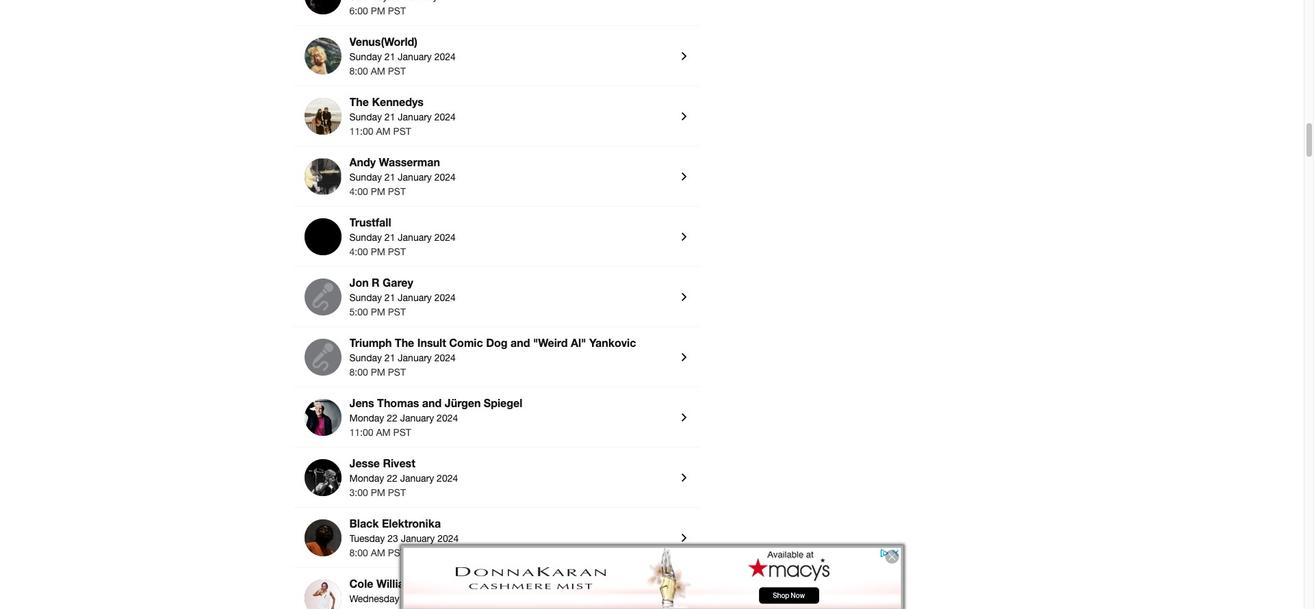 Task type: locate. For each thing, give the bounding box(es) containing it.
pst down the rivest
[[388, 487, 406, 498]]

january down thomas
[[400, 413, 434, 424]]

am
[[371, 66, 385, 77], [376, 126, 391, 137], [376, 427, 391, 438], [371, 547, 385, 558]]

22 down thomas
[[387, 413, 398, 424]]

2 vertical spatial 8:00
[[349, 547, 368, 558]]

pst down garey on the left
[[388, 307, 406, 317]]

pm right the 3:00
[[371, 487, 385, 498]]

triumph
[[349, 336, 392, 349]]

2 4:00 from the top
[[349, 246, 368, 257]]

21 down triumph
[[385, 352, 395, 363]]

pst inside andy wasserman sunday 21 january 2024 4:00 pm pst
[[388, 186, 406, 197]]

4:00 down andy
[[349, 186, 368, 197]]

the inside triumph the insult comic dog and "weird al" yankovic sunday 21 january 2024 8:00 pm pst
[[395, 336, 414, 349]]

yankovic
[[589, 336, 636, 349]]

22 inside jesse rivest monday 22 january 2024 3:00 pm pst
[[387, 473, 398, 484]]

1 11:00 from the top
[[349, 126, 373, 137]]

1 pm from the top
[[371, 5, 385, 16]]

pm inside jesse rivest monday 22 january 2024 3:00 pm pst
[[371, 487, 385, 498]]

1 sunday from the top
[[349, 51, 382, 62]]

monday down "jesse"
[[349, 473, 384, 484]]

and left jürgen
[[422, 396, 442, 409]]

8:00 down venus(world)
[[349, 66, 368, 77]]

21 down venus(world)
[[385, 51, 395, 62]]

21 down trustfall
[[385, 232, 395, 243]]

pst down wasserman
[[388, 186, 406, 197]]

garey
[[383, 276, 413, 289]]

4 sunday from the top
[[349, 232, 382, 243]]

2 11:00 from the top
[[349, 427, 373, 438]]

dog
[[486, 336, 508, 349]]

and
[[511, 336, 530, 349], [422, 396, 442, 409]]

2024 inside trustfall sunday 21 january 2024 4:00 pm pst
[[434, 232, 456, 243]]

monday down jens
[[349, 413, 384, 424]]

kennedys
[[372, 95, 424, 108]]

insult
[[417, 336, 446, 349]]

iš serijos image
[[304, 519, 341, 556]]

22
[[387, 413, 398, 424], [387, 473, 398, 484]]

2024
[[434, 51, 456, 62], [434, 111, 456, 122], [434, 172, 456, 183], [434, 232, 456, 243], [434, 292, 456, 303], [434, 352, 456, 363], [437, 413, 458, 424], [437, 473, 458, 484], [437, 533, 459, 544], [452, 593, 473, 604]]

trustfall sunday 21 january 2024 4:00 pm pst
[[349, 216, 456, 257]]

january inside venus(world) sunday 21 january 2024 8:00 am pst
[[398, 51, 432, 62]]

6:00
[[349, 5, 368, 16]]

spiegel
[[484, 396, 522, 409]]

sunday down triumph
[[349, 352, 382, 363]]

4:00
[[349, 186, 368, 197], [349, 246, 368, 257]]

6 pm from the top
[[371, 487, 385, 498]]

venus(world) sunday 21 january 2024 8:00 am pst
[[349, 35, 456, 77]]

21 down wasserman
[[385, 172, 395, 183]]

21 down garey on the left
[[385, 292, 395, 303]]

4:00 inside andy wasserman sunday 21 january 2024 4:00 pm pst
[[349, 186, 368, 197]]

21 inside triumph the insult comic dog and "weird al" yankovic sunday 21 january 2024 8:00 pm pst
[[385, 352, 395, 363]]

january inside triumph the insult comic dog and "weird al" yankovic sunday 21 january 2024 8:00 pm pst
[[398, 352, 432, 363]]

1 vertical spatial the
[[395, 336, 414, 349]]

the
[[349, 95, 369, 108], [395, 336, 414, 349]]

22 down the rivest
[[387, 473, 398, 484]]

tuesday
[[349, 533, 385, 544]]

11:00 inside the kennedys sunday 21 january 2024 11:00 am pst
[[349, 126, 373, 137]]

thomas
[[377, 396, 419, 409]]

0 horizontal spatial and
[[422, 396, 442, 409]]

0 vertical spatial the
[[349, 95, 369, 108]]

21
[[385, 51, 395, 62], [385, 111, 395, 122], [385, 172, 395, 183], [385, 232, 395, 243], [385, 292, 395, 303], [385, 352, 395, 363]]

6 21 from the top
[[385, 352, 395, 363]]

january
[[398, 51, 432, 62], [398, 111, 432, 122], [398, 172, 432, 183], [398, 232, 432, 243], [398, 292, 432, 303], [398, 352, 432, 363], [400, 413, 434, 424], [400, 473, 434, 484], [401, 533, 435, 544], [415, 593, 449, 604]]

5:00
[[349, 307, 368, 317]]

sunday down 'kennedys'
[[349, 111, 382, 122]]

monday
[[349, 413, 384, 424], [349, 473, 384, 484]]

pst inside 6:00 pm pst link
[[388, 5, 406, 16]]

pst inside triumph the insult comic dog and "weird al" yankovic sunday 21 january 2024 8:00 pm pst
[[388, 367, 406, 378]]

0 vertical spatial 11:00
[[349, 126, 373, 137]]

0 vertical spatial and
[[511, 336, 530, 349]]

cole
[[349, 577, 373, 590]]

january right 24
[[415, 593, 449, 604]]

2 sunday from the top
[[349, 111, 382, 122]]

2024 inside jens thomas and jürgen spiegel monday 22 january 2024 11:00 am pst
[[437, 413, 458, 424]]

2 21 from the top
[[385, 111, 395, 122]]

january down insult
[[398, 352, 432, 363]]

3 8:00 from the top
[[349, 547, 368, 558]]

jürgen
[[445, 396, 481, 409]]

pst up thomas
[[388, 367, 406, 378]]

4 pm from the top
[[371, 307, 385, 317]]

pm up r
[[371, 246, 385, 257]]

jon garey @ open mic america image
[[304, 278, 341, 315]]

0 vertical spatial monday
[[349, 413, 384, 424]]

2 monday from the top
[[349, 473, 384, 484]]

1 21 from the top
[[385, 51, 395, 62]]

trustfall
[[349, 216, 391, 229]]

january down venus(world)
[[398, 51, 432, 62]]

1 22 from the top
[[387, 413, 398, 424]]

the left insult
[[395, 336, 414, 349]]

sunday up 5:00
[[349, 292, 382, 303]]

1 4:00 from the top
[[349, 186, 368, 197]]

3 pm from the top
[[371, 246, 385, 257]]

the inside the kennedys sunday 21 january 2024 11:00 am pst
[[349, 95, 369, 108]]

sunday down andy
[[349, 172, 382, 183]]

4:00 up jon
[[349, 246, 368, 257]]

6 sunday from the top
[[349, 352, 382, 363]]

venus(world)
[[349, 35, 418, 48]]

2 pm from the top
[[371, 186, 385, 197]]

1 horizontal spatial the
[[395, 336, 414, 349]]

1 vertical spatial 4:00
[[349, 246, 368, 257]]

1 vertical spatial and
[[422, 396, 442, 409]]

pst inside jesse rivest monday 22 january 2024 3:00 pm pst
[[388, 487, 406, 498]]

2024 inside the jon r garey sunday 21 january 2024 5:00 pm pst
[[434, 292, 456, 303]]

1 vertical spatial 11:00
[[349, 427, 373, 438]]

rivest
[[383, 456, 415, 469]]

2 8:00 from the top
[[349, 367, 368, 378]]

january inside jens thomas and jürgen spiegel monday 22 january 2024 11:00 am pst
[[400, 413, 434, 424]]

1 monday from the top
[[349, 413, 384, 424]]

3 sunday from the top
[[349, 172, 382, 183]]

am down thomas
[[376, 427, 391, 438]]

5 21 from the top
[[385, 292, 395, 303]]

am down 'kennedys'
[[376, 126, 391, 137]]

1 vertical spatial monday
[[349, 473, 384, 484]]

pst
[[388, 5, 406, 16], [388, 66, 406, 77], [393, 126, 411, 137], [388, 186, 406, 197], [388, 246, 406, 257], [388, 307, 406, 317], [388, 367, 406, 378], [393, 427, 411, 438], [388, 487, 406, 498], [388, 547, 406, 558]]

pst inside venus(world) sunday 21 january 2024 8:00 am pst
[[388, 66, 406, 77]]

sunday inside triumph the insult comic dog and "weird al" yankovic sunday 21 january 2024 8:00 pm pst
[[349, 352, 382, 363]]

"weird
[[533, 336, 568, 349]]

2024 inside the kennedys sunday 21 january 2024 11:00 am pst
[[434, 111, 456, 122]]

1 8:00 from the top
[[349, 66, 368, 77]]

sunday down venus(world)
[[349, 51, 382, 62]]

andy wasserman couch tour livestream: solo piano - sunday infusion jazz jam image
[[304, 158, 341, 195]]

al"
[[571, 336, 586, 349]]

pm
[[371, 5, 385, 16], [371, 186, 385, 197], [371, 246, 385, 257], [371, 307, 385, 317], [371, 367, 385, 378], [371, 487, 385, 498]]

0 vertical spatial 22
[[387, 413, 398, 424]]

0 horizontal spatial the
[[349, 95, 369, 108]]

21 inside andy wasserman sunday 21 january 2024 4:00 pm pst
[[385, 172, 395, 183]]

1 vertical spatial 8:00
[[349, 367, 368, 378]]

sunday inside the jon r garey sunday 21 january 2024 5:00 pm pst
[[349, 292, 382, 303]]

january down wasserman
[[398, 172, 432, 183]]

january down 'kennedys'
[[398, 111, 432, 122]]

pst inside the jon r garey sunday 21 january 2024 5:00 pm pst
[[388, 307, 406, 317]]

jens
[[349, 396, 374, 409]]

23
[[388, 533, 398, 544]]

pst inside jens thomas and jürgen spiegel monday 22 january 2024 11:00 am pst
[[393, 427, 411, 438]]

pst inside the kennedys sunday 21 january 2024 11:00 am pst
[[393, 126, 411, 137]]

2024 inside venus(world) sunday 21 january 2024 8:00 am pst
[[434, 51, 456, 62]]

and right dog
[[511, 336, 530, 349]]

21 down 'kennedys'
[[385, 111, 395, 122]]

3:00
[[349, 487, 368, 498]]

sunday down trustfall
[[349, 232, 382, 243]]

4 21 from the top
[[385, 232, 395, 243]]

0 vertical spatial 4:00
[[349, 186, 368, 197]]

1 vertical spatial 22
[[387, 473, 398, 484]]

am inside venus(world) sunday 21 january 2024 8:00 am pst
[[371, 66, 385, 77]]

pm down triumph
[[371, 367, 385, 378]]

williams
[[376, 577, 420, 590]]

january down the elektronika
[[401, 533, 435, 544]]

am down tuesday
[[371, 547, 385, 558]]

january down the rivest
[[400, 473, 434, 484]]

and inside jens thomas and jürgen spiegel monday 22 january 2024 11:00 am pst
[[422, 396, 442, 409]]

11:00 down jens
[[349, 427, 373, 438]]

8:00 up jens
[[349, 367, 368, 378]]

am down venus(world)
[[371, 66, 385, 77]]

january up garey on the left
[[398, 232, 432, 243]]

0 vertical spatial 8:00
[[349, 66, 368, 77]]

8:00 inside triumph the insult comic dog and "weird al" yankovic sunday 21 january 2024 8:00 pm pst
[[349, 367, 368, 378]]

january down garey on the left
[[398, 292, 432, 303]]

am inside the kennedys sunday 21 january 2024 11:00 am pst
[[376, 126, 391, 137]]

january inside the kennedys sunday 21 january 2024 11:00 am pst
[[398, 111, 432, 122]]

11:00
[[349, 126, 373, 137], [349, 427, 373, 438]]

ropeadope presents house the houseless: music and action hosted by cole williams image
[[304, 580, 341, 609]]

pst down 23 on the bottom of page
[[388, 547, 406, 558]]

pst inside black elektronika tuesday 23 january 2024 8:00 am pst
[[388, 547, 406, 558]]

5 pm from the top
[[371, 367, 385, 378]]

r
[[372, 276, 380, 289]]

the left 'kennedys'
[[349, 95, 369, 108]]

8:00
[[349, 66, 368, 77], [349, 367, 368, 378], [349, 547, 368, 558]]

monday inside jens thomas and jürgen spiegel monday 22 january 2024 11:00 am pst
[[349, 413, 384, 424]]

1 horizontal spatial and
[[511, 336, 530, 349]]

pm right 5:00
[[371, 307, 385, 317]]

2 22 from the top
[[387, 473, 398, 484]]

funkhauskonzert deutschlandfunk kultur image
[[304, 399, 341, 436]]

pst up 'kennedys'
[[388, 66, 406, 77]]

pm right "6:00"
[[371, 5, 385, 16]]

pst up garey on the left
[[388, 246, 406, 257]]

sunday
[[349, 51, 382, 62], [349, 111, 382, 122], [349, 172, 382, 183], [349, 232, 382, 243], [349, 292, 382, 303], [349, 352, 382, 363]]

pst down thomas
[[393, 427, 411, 438]]

pst down 'kennedys'
[[393, 126, 411, 137]]

pm up trustfall
[[371, 186, 385, 197]]

pst up venus(world)
[[388, 5, 406, 16]]

triumph the insult comic dog's let's make a poop! image
[[304, 339, 341, 376]]

5 sunday from the top
[[349, 292, 382, 303]]

3 21 from the top
[[385, 172, 395, 183]]

11:00 up andy
[[349, 126, 373, 137]]

21 inside venus(world) sunday 21 january 2024 8:00 am pst
[[385, 51, 395, 62]]

8:00 down tuesday
[[349, 547, 368, 558]]

trustfall, the late night losers, buko boys, truth value image
[[304, 218, 341, 255]]



Task type: describe. For each thing, give the bounding box(es) containing it.
2024 inside cole williams wednesday 24 january 2024
[[452, 593, 473, 604]]

january inside andy wasserman sunday 21 january 2024 4:00 pm pst
[[398, 172, 432, 183]]

sunday inside trustfall sunday 21 january 2024 4:00 pm pst
[[349, 232, 382, 243]]

pm inside andy wasserman sunday 21 january 2024 4:00 pm pst
[[371, 186, 385, 197]]

21 inside trustfall sunday 21 january 2024 4:00 pm pst
[[385, 232, 395, 243]]

january inside trustfall sunday 21 january 2024 4:00 pm pst
[[398, 232, 432, 243]]

am inside black elektronika tuesday 23 january 2024 8:00 am pst
[[371, 547, 385, 558]]

8:00 inside venus(world) sunday 21 january 2024 8:00 am pst
[[349, 66, 368, 77]]

sunday inside the kennedys sunday 21 january 2024 11:00 am pst
[[349, 111, 382, 122]]

wasserman
[[379, 155, 440, 168]]

22 inside jens thomas and jürgen spiegel monday 22 january 2024 11:00 am pst
[[387, 413, 398, 424]]

andy wasserman sunday 21 january 2024 4:00 pm pst
[[349, 155, 456, 197]]

am inside jens thomas and jürgen spiegel monday 22 january 2024 11:00 am pst
[[376, 427, 391, 438]]

6:00 pm pst link
[[304, 0, 688, 18]]

2024 inside triumph the insult comic dog and "weird al" yankovic sunday 21 january 2024 8:00 pm pst
[[434, 352, 456, 363]]

january inside the jon r garey sunday 21 january 2024 5:00 pm pst
[[398, 292, 432, 303]]

january inside jesse rivest monday 22 january 2024 3:00 pm pst
[[400, 473, 434, 484]]

the kennedys' livestream 144: southern breeze image
[[304, 98, 341, 135]]

sunday inside andy wasserman sunday 21 january 2024 4:00 pm pst
[[349, 172, 382, 183]]

sunday inside venus(world) sunday 21 january 2024 8:00 am pst
[[349, 51, 382, 62]]

2024 inside jesse rivest monday 22 january 2024 3:00 pm pst
[[437, 473, 458, 484]]

comic
[[449, 336, 483, 349]]

jon
[[349, 276, 369, 289]]

24
[[402, 593, 413, 604]]

triumph the insult comic dog and "weird al" yankovic sunday 21 january 2024 8:00 pm pst
[[349, 336, 636, 378]]

21 inside the jon r garey sunday 21 january 2024 5:00 pm pst
[[385, 292, 395, 303]]

6:00 pm pst
[[349, 5, 406, 16]]

wednesday
[[349, 593, 399, 604]]

the kennedys sunday 21 january 2024 11:00 am pst
[[349, 95, 456, 137]]

jesse rivest monday 22 january 2024 3:00 pm pst
[[349, 456, 458, 498]]

black
[[349, 517, 379, 530]]

21 inside the kennedys sunday 21 january 2024 11:00 am pst
[[385, 111, 395, 122]]

andy
[[349, 155, 376, 168]]

pm inside the jon r garey sunday 21 january 2024 5:00 pm pst
[[371, 307, 385, 317]]

jon r garey sunday 21 january 2024 5:00 pm pst
[[349, 276, 456, 317]]

pm inside trustfall sunday 21 january 2024 4:00 pm pst
[[371, 246, 385, 257]]

and inside triumph the insult comic dog and "weird al" yankovic sunday 21 january 2024 8:00 pm pst
[[511, 336, 530, 349]]

january inside black elektronika tuesday 23 january 2024 8:00 am pst
[[401, 533, 435, 544]]

venusworld featuring venus live on twitch image
[[304, 38, 341, 75]]

black elektronika tuesday 23 january 2024 8:00 am pst
[[349, 517, 459, 558]]

pm inside triumph the insult comic dog and "weird al" yankovic sunday 21 january 2024 8:00 pm pst
[[371, 367, 385, 378]]

2024 inside black elektronika tuesday 23 january 2024 8:00 am pst
[[437, 533, 459, 544]]

11:00 inside jens thomas and jürgen spiegel monday 22 january 2024 11:00 am pst
[[349, 427, 373, 438]]

pst inside trustfall sunday 21 january 2024 4:00 pm pst
[[388, 246, 406, 257]]

2024 inside andy wasserman sunday 21 january 2024 4:00 pm pst
[[434, 172, 456, 183]]

january inside cole williams wednesday 24 january 2024
[[415, 593, 449, 604]]

monday inside jesse rivest monday 22 january 2024 3:00 pm pst
[[349, 473, 384, 484]]

elektronika
[[382, 517, 441, 530]]

jens thomas and jürgen spiegel monday 22 january 2024 11:00 am pst
[[349, 396, 522, 438]]

4:00 inside trustfall sunday 21 january 2024 4:00 pm pst
[[349, 246, 368, 257]]

cole williams wednesday 24 january 2024
[[349, 577, 473, 604]]

8:00 inside black elektronika tuesday 23 january 2024 8:00 am pst
[[349, 547, 368, 558]]

jesse
[[349, 456, 380, 469]]



Task type: vqa. For each thing, say whether or not it's contained in the screenshot.
third the pm from the top
yes



